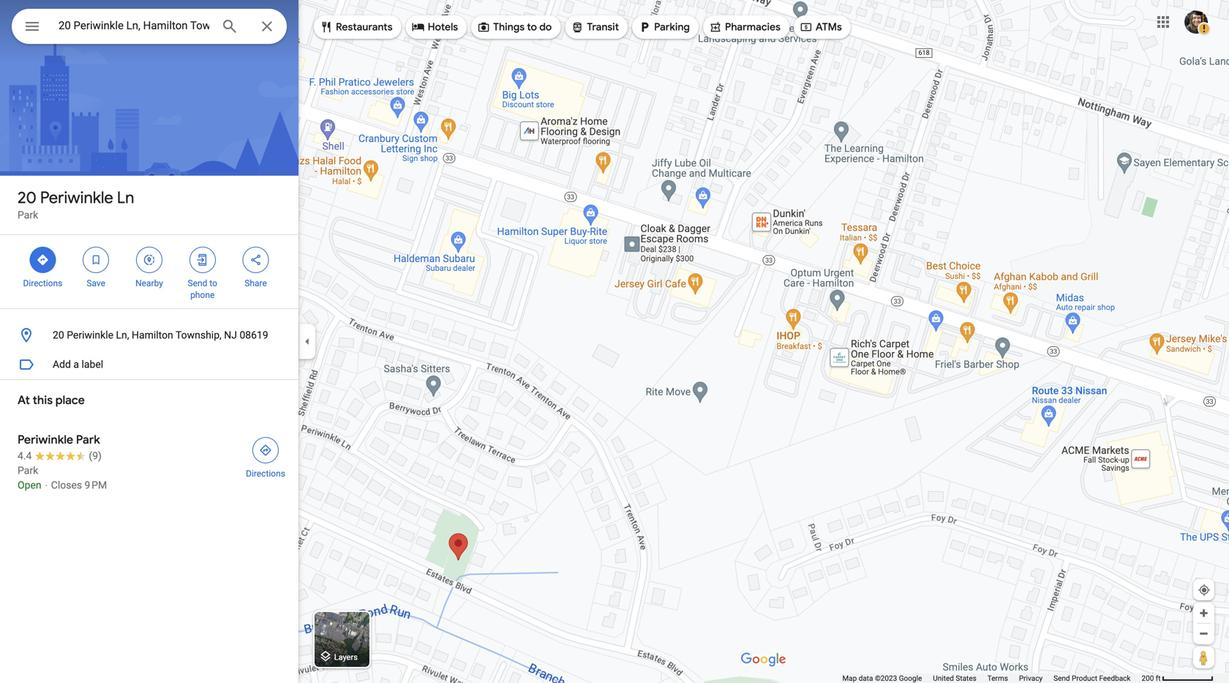 Task type: locate. For each thing, give the bounding box(es) containing it.
to left do
[[527, 20, 537, 34]]

0 vertical spatial periwinkle
[[40, 187, 113, 208]]

1 vertical spatial to
[[210, 278, 217, 288]]

directions inside the "actions for 20 periwinkle ln" "region"
[[23, 278, 62, 288]]

20 periwinkle ln, hamilton township, nj 08619 button
[[0, 321, 299, 350]]


[[477, 19, 491, 35]]

 button
[[12, 9, 53, 47]]

1 vertical spatial send
[[1054, 674, 1071, 683]]

1 horizontal spatial 20
[[53, 329, 64, 341]]

park up open
[[18, 465, 38, 477]]

20 up the 
[[18, 187, 36, 208]]

place
[[55, 393, 85, 408]]

0 horizontal spatial to
[[210, 278, 217, 288]]

send
[[188, 278, 207, 288], [1054, 674, 1071, 683]]

layers
[[334, 653, 358, 662]]

1 horizontal spatial send
[[1054, 674, 1071, 683]]

hotels
[[428, 20, 458, 34]]

directions down directions image
[[246, 469, 285, 479]]

20
[[18, 187, 36, 208], [53, 329, 64, 341]]

2 vertical spatial periwinkle
[[18, 432, 73, 447]]

periwinkle
[[40, 187, 113, 208], [67, 329, 114, 341], [18, 432, 73, 447]]

200
[[1142, 674, 1155, 683]]

this
[[33, 393, 53, 408]]

1 vertical spatial 20
[[53, 329, 64, 341]]

zoom in image
[[1199, 608, 1210, 619]]

 pharmacies
[[709, 19, 781, 35]]

park up the (9)
[[76, 432, 100, 447]]

footer containing map data ©2023 google
[[843, 674, 1142, 683]]

1 vertical spatial periwinkle
[[67, 329, 114, 341]]

send left product
[[1054, 674, 1071, 683]]

terms
[[988, 674, 1009, 683]]

periwinkle up 4.4 stars 9 reviews image
[[18, 432, 73, 447]]

20 periwinkle ln, hamilton township, nj 08619
[[53, 329, 269, 341]]

©2023
[[876, 674, 898, 683]]

0 vertical spatial directions
[[23, 278, 62, 288]]

send product feedback button
[[1054, 674, 1131, 683]]

directions inside button
[[246, 469, 285, 479]]

1 horizontal spatial directions
[[246, 469, 285, 479]]

product
[[1073, 674, 1098, 683]]

feedback
[[1100, 674, 1131, 683]]


[[412, 19, 425, 35]]

none field inside 20 periwinkle ln, hamilton township, nj 08619 field
[[59, 17, 209, 34]]

send inside send to phone
[[188, 278, 207, 288]]

directions down the 
[[23, 278, 62, 288]]

terms button
[[988, 674, 1009, 683]]

 restaurants
[[320, 19, 393, 35]]

0 horizontal spatial 20
[[18, 187, 36, 208]]

directions
[[23, 278, 62, 288], [246, 469, 285, 479]]

periwinkle up label
[[67, 329, 114, 341]]

1 vertical spatial directions
[[246, 469, 285, 479]]

pharmacies
[[726, 20, 781, 34]]

None field
[[59, 17, 209, 34]]

periwinkle park
[[18, 432, 100, 447]]

footer
[[843, 674, 1142, 683]]

footer inside google maps element
[[843, 674, 1142, 683]]

periwinkle inside 20 periwinkle ln park
[[40, 187, 113, 208]]

to up phone
[[210, 278, 217, 288]]

2 vertical spatial park
[[18, 465, 38, 477]]

send inside button
[[1054, 674, 1071, 683]]

periwinkle inside button
[[67, 329, 114, 341]]


[[709, 19, 723, 35]]

park up the 
[[18, 209, 38, 221]]

periwinkle left ln at the left of page
[[40, 187, 113, 208]]

0 horizontal spatial directions
[[23, 278, 62, 288]]

united
[[934, 674, 955, 683]]


[[36, 252, 49, 268]]

0 horizontal spatial send
[[188, 278, 207, 288]]

park
[[18, 209, 38, 221], [76, 432, 100, 447], [18, 465, 38, 477]]

things
[[494, 20, 525, 34]]

20 periwinkle ln park
[[18, 187, 134, 221]]


[[23, 16, 41, 37]]

send for send to phone
[[188, 278, 207, 288]]

20 inside 20 periwinkle ln park
[[18, 187, 36, 208]]

send up phone
[[188, 278, 207, 288]]


[[196, 252, 209, 268]]

 transit
[[571, 19, 619, 35]]

show your location image
[[1199, 584, 1212, 597]]

zoom out image
[[1199, 628, 1210, 639]]

20 up add
[[53, 329, 64, 341]]

privacy
[[1020, 674, 1043, 683]]


[[143, 252, 156, 268]]

 parking
[[638, 19, 690, 35]]

0 vertical spatial send
[[188, 278, 207, 288]]

atms
[[816, 20, 843, 34]]

send to phone
[[188, 278, 217, 300]]

open
[[18, 479, 41, 491]]


[[249, 252, 263, 268]]

parking
[[655, 20, 690, 34]]

20 for ln,
[[53, 329, 64, 341]]

20 inside button
[[53, 329, 64, 341]]


[[638, 19, 652, 35]]

0 vertical spatial to
[[527, 20, 537, 34]]

0 vertical spatial 20
[[18, 187, 36, 208]]

0 vertical spatial park
[[18, 209, 38, 221]]

at
[[18, 393, 30, 408]]

to inside  things to do
[[527, 20, 537, 34]]

200 ft button
[[1142, 674, 1215, 683]]

data
[[859, 674, 874, 683]]

actions for 20 periwinkle ln region
[[0, 235, 299, 308]]

nj
[[224, 329, 237, 341]]

google maps element
[[0, 0, 1230, 683]]

to
[[527, 20, 537, 34], [210, 278, 217, 288]]

9 pm
[[85, 479, 107, 491]]

1 horizontal spatial to
[[527, 20, 537, 34]]


[[320, 19, 333, 35]]



Task type: vqa. For each thing, say whether or not it's contained in the screenshot.


Task type: describe. For each thing, give the bounding box(es) containing it.
ln
[[117, 187, 134, 208]]

collapse side panel image
[[299, 333, 316, 350]]

periwinkle for ln
[[40, 187, 113, 208]]

20 periwinkle ln main content
[[0, 0, 299, 683]]

ft
[[1157, 674, 1162, 683]]

privacy button
[[1020, 674, 1043, 683]]

park open ⋅ closes 9 pm
[[18, 465, 107, 491]]

park inside 20 periwinkle ln park
[[18, 209, 38, 221]]


[[571, 19, 584, 35]]

township,
[[176, 329, 222, 341]]

(9)
[[89, 450, 102, 462]]

ln,
[[116, 329, 129, 341]]

add a label button
[[0, 350, 299, 379]]

 hotels
[[412, 19, 458, 35]]

send product feedback
[[1054, 674, 1131, 683]]

 search field
[[12, 9, 287, 47]]

directions button
[[237, 433, 294, 480]]

phone
[[191, 290, 215, 300]]

add a label
[[53, 358, 103, 370]]

united states button
[[934, 674, 977, 683]]

share
[[245, 278, 267, 288]]

save
[[87, 278, 105, 288]]

states
[[956, 674, 977, 683]]

 things to do
[[477, 19, 552, 35]]

nearby
[[135, 278, 163, 288]]

map data ©2023 google
[[843, 674, 923, 683]]

20 Periwinkle Ln, Hamilton Township, NJ 08619 field
[[12, 9, 287, 44]]


[[89, 252, 103, 268]]

at this place
[[18, 393, 85, 408]]

4.4 stars 9 reviews image
[[18, 449, 102, 463]]


[[800, 19, 813, 35]]

directions image
[[259, 444, 272, 457]]

⋅
[[44, 479, 49, 491]]

park inside park open ⋅ closes 9 pm
[[18, 465, 38, 477]]

08619
[[240, 329, 269, 341]]

200 ft
[[1142, 674, 1162, 683]]

restaurants
[[336, 20, 393, 34]]

4.4
[[18, 450, 32, 462]]

united states
[[934, 674, 977, 683]]

closes
[[51, 479, 82, 491]]

20 for ln
[[18, 187, 36, 208]]

add
[[53, 358, 71, 370]]

periwinkle for ln,
[[67, 329, 114, 341]]

google
[[900, 674, 923, 683]]

to inside send to phone
[[210, 278, 217, 288]]

a
[[73, 358, 79, 370]]

hamilton
[[132, 329, 173, 341]]

show street view coverage image
[[1194, 646, 1215, 668]]

map
[[843, 674, 857, 683]]

transit
[[587, 20, 619, 34]]

1 vertical spatial park
[[76, 432, 100, 447]]

do
[[540, 20, 552, 34]]

send for send product feedback
[[1054, 674, 1071, 683]]

label
[[82, 358, 103, 370]]

 atms
[[800, 19, 843, 35]]



